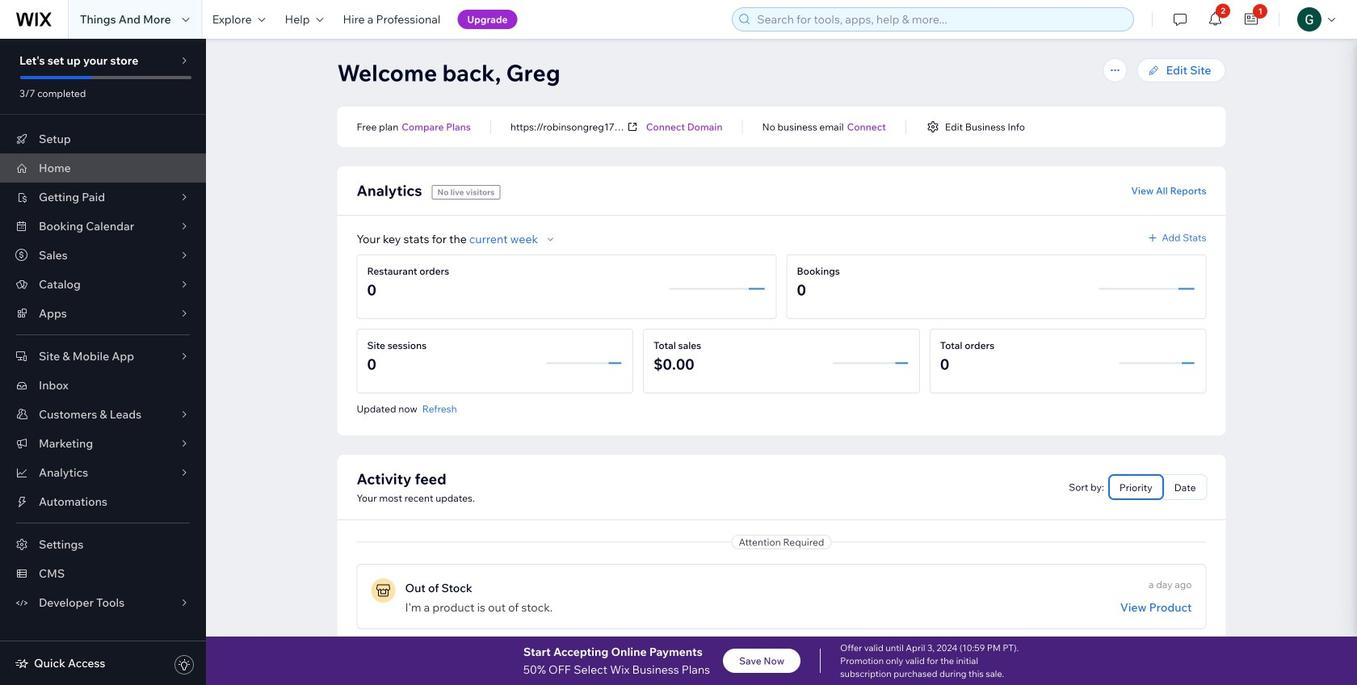 Task type: vqa. For each thing, say whether or not it's contained in the screenshot.
sidebar element
yes



Task type: locate. For each thing, give the bounding box(es) containing it.
sidebar element
[[0, 39, 206, 685]]



Task type: describe. For each thing, give the bounding box(es) containing it.
Search for tools, apps, help & more... field
[[752, 8, 1129, 31]]



